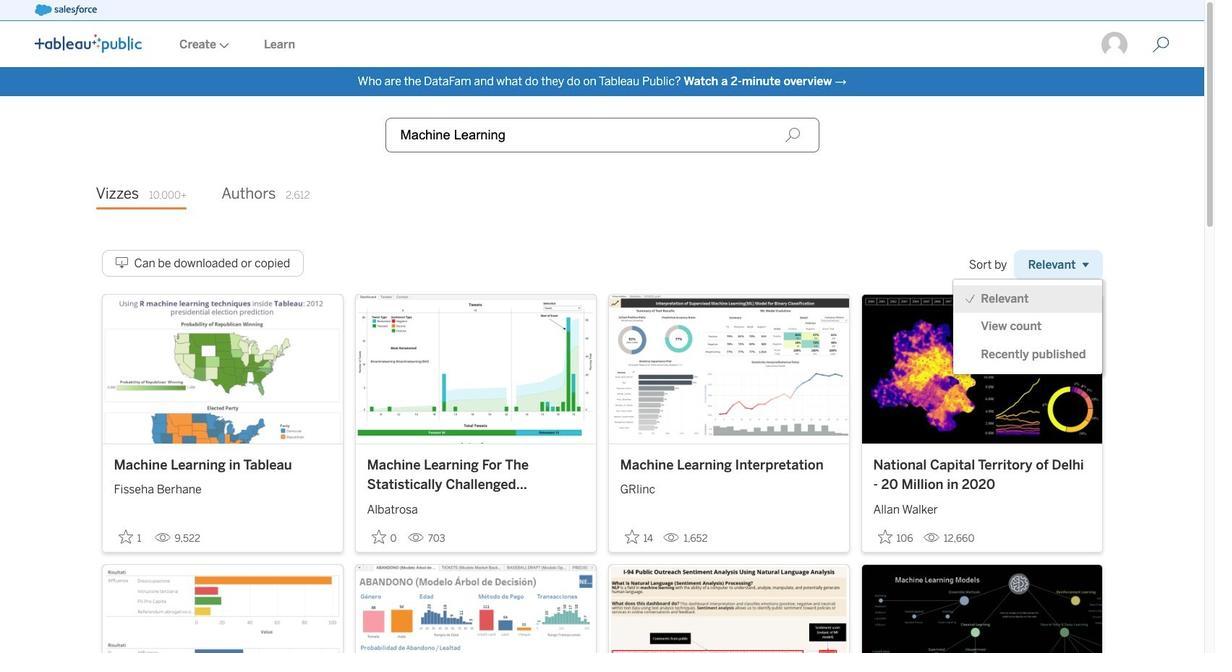 Task type: describe. For each thing, give the bounding box(es) containing it.
4 add favorite button from the left
[[873, 526, 918, 550]]

add favorite image for 3rd add favorite button
[[625, 530, 639, 544]]

go to search image
[[1135, 36, 1187, 54]]

add favorite image for 1st add favorite button from the right
[[878, 530, 892, 544]]

search image
[[784, 127, 800, 143]]



Task type: vqa. For each thing, say whether or not it's contained in the screenshot.
SALESFORCE LOGO
yes



Task type: locate. For each thing, give the bounding box(es) containing it.
2 horizontal spatial add favorite image
[[878, 530, 892, 544]]

1 add favorite button from the left
[[114, 526, 149, 550]]

add favorite image
[[118, 530, 133, 544], [625, 530, 639, 544], [878, 530, 892, 544]]

add favorite image
[[371, 530, 386, 544]]

1 horizontal spatial add favorite image
[[625, 530, 639, 544]]

2 add favorite button from the left
[[367, 526, 402, 550]]

1 add favorite image from the left
[[118, 530, 133, 544]]

workbook thumbnail image
[[102, 295, 343, 444], [356, 295, 596, 444], [609, 295, 849, 444], [862, 295, 1102, 444], [102, 565, 343, 654], [356, 565, 596, 654], [609, 565, 849, 654], [862, 565, 1102, 654]]

salesforce logo image
[[35, 4, 97, 16]]

3 add favorite image from the left
[[878, 530, 892, 544]]

add favorite image for 1st add favorite button from the left
[[118, 530, 133, 544]]

3 add favorite button from the left
[[620, 526, 658, 550]]

Add Favorite button
[[114, 526, 149, 550], [367, 526, 402, 550], [620, 526, 658, 550], [873, 526, 918, 550]]

2 add favorite image from the left
[[625, 530, 639, 544]]

Search input field
[[385, 118, 819, 153]]

logo image
[[35, 34, 142, 53]]

create image
[[216, 43, 229, 48]]

tara.schultz image
[[1100, 30, 1129, 59]]

list options menu
[[954, 286, 1102, 369]]

0 horizontal spatial add favorite image
[[118, 530, 133, 544]]



